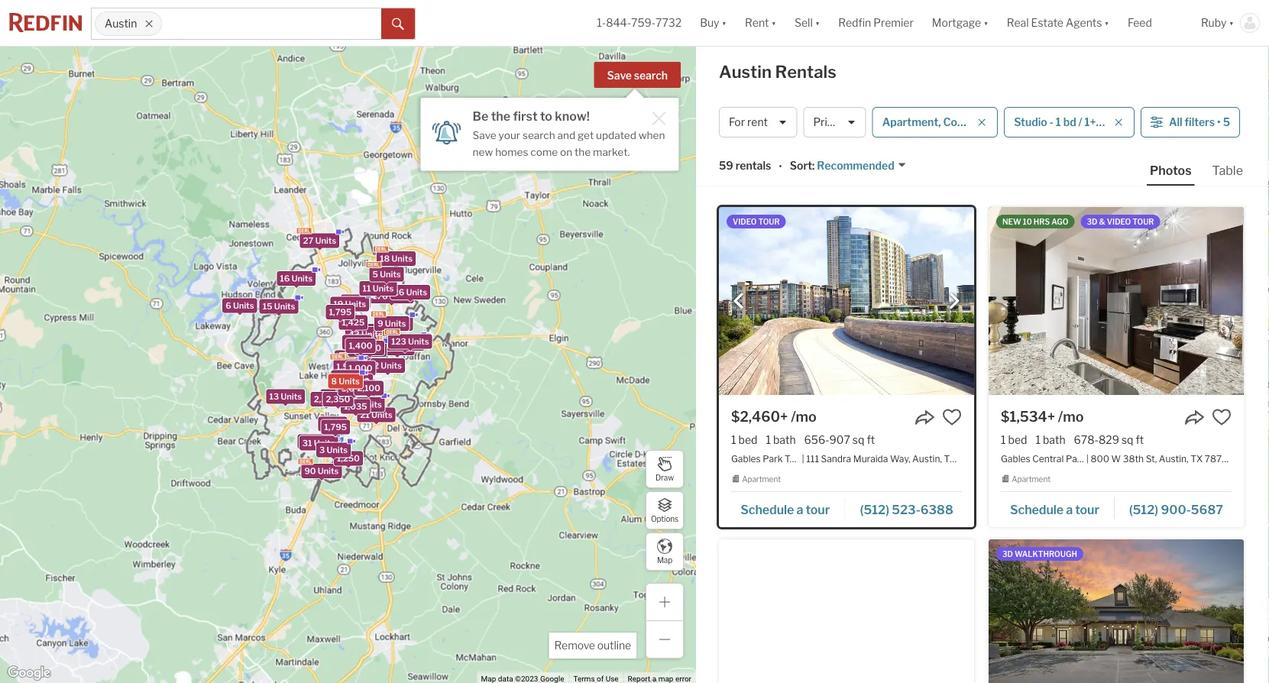 Task type: describe. For each thing, give the bounding box(es) containing it.
5 inside map region
[[373, 269, 378, 279]]

▾ for mortgage ▾
[[984, 16, 989, 29]]

$1,534+ /mo
[[1001, 408, 1084, 425]]

mortgage ▾ button
[[923, 0, 998, 46]]

1 down $2,460+
[[731, 433, 736, 446]]

14 units
[[389, 338, 422, 348]]

1-
[[597, 16, 606, 29]]

buy ▾ button
[[691, 0, 736, 46]]

(512) for $1,534+ /mo
[[1129, 502, 1159, 517]]

0 horizontal spatial 15
[[263, 302, 272, 312]]

43
[[349, 329, 360, 339]]

29
[[359, 326, 370, 336]]

907
[[830, 433, 850, 446]]

schedule for $2,460+
[[741, 502, 794, 517]]

remove outline
[[554, 639, 631, 652]]

90 units
[[304, 466, 339, 476]]

(512) 900-5687
[[1129, 502, 1223, 517]]

real
[[1007, 16, 1029, 29]]

1 horizontal spatial 2
[[383, 343, 389, 353]]

0 horizontal spatial 3
[[319, 445, 325, 455]]

options button
[[646, 491, 684, 530]]

mortgage ▾
[[932, 16, 989, 29]]

sell ▾
[[795, 16, 820, 29]]

1 up gables park tower
[[766, 433, 771, 446]]

save search button
[[594, 62, 681, 88]]

apartment, condo, townhome
[[882, 116, 1037, 129]]

photo of 800 w 38th st, austin, tx 78705 image
[[989, 207, 1244, 395]]

for rent
[[729, 116, 768, 129]]

(512) 523-6388
[[860, 502, 954, 517]]

photo of 8801 n fm 620, austin, tx 78726 image
[[989, 539, 1244, 683]]

gables park tower
[[731, 453, 811, 464]]

apartment, condo, townhome button
[[872, 107, 1037, 138]]

656-
[[804, 433, 830, 446]]

1 vertical spatial 2 units
[[374, 361, 402, 370]]

97
[[355, 342, 366, 352]]

1 vertical spatial 6
[[344, 390, 350, 400]]

next button image
[[947, 294, 962, 309]]

123
[[391, 337, 406, 347]]

1 down $1,534+
[[1001, 433, 1006, 446]]

table button
[[1209, 162, 1246, 184]]

2 horizontal spatial 15 units
[[351, 344, 384, 354]]

1 | from the left
[[802, 453, 804, 464]]

schedule a tour for $2,460+
[[741, 502, 830, 517]]

ba
[[1098, 116, 1111, 129]]

ago
[[1052, 217, 1069, 226]]

▾ for ruby ▾
[[1229, 16, 1234, 29]]

2,995
[[334, 372, 358, 382]]

austin for austin
[[105, 17, 137, 30]]

123 units
[[391, 337, 429, 347]]

sell ▾ button
[[795, 0, 820, 46]]

▾ for rent ▾
[[771, 16, 776, 29]]

19
[[334, 299, 343, 309]]

a for $2,460+
[[797, 502, 803, 517]]

remove apartment, condo, townhome image
[[978, 118, 987, 127]]

save for save your search and get updated when new homes come on the market.
[[473, 129, 496, 141]]

5 units
[[373, 269, 401, 279]]

2 park from the left
[[1066, 453, 1086, 464]]

muraida
[[853, 453, 888, 464]]

photos button
[[1147, 162, 1209, 186]]

estate
[[1031, 16, 1064, 29]]

5687
[[1191, 502, 1223, 517]]

central
[[1033, 453, 1064, 464]]

st,
[[1146, 453, 1157, 464]]

| 111 sandra muraida way, austin, tx 78703
[[802, 453, 988, 464]]

submit search image
[[392, 18, 404, 30]]

apartment for $1,534+
[[1012, 475, 1051, 484]]

(512) 523-6388 link
[[845, 495, 962, 521]]

photos
[[1150, 163, 1192, 178]]

0 vertical spatial 3 units
[[340, 383, 368, 393]]

redfin premier
[[838, 16, 914, 29]]

homes
[[495, 145, 528, 158]]

/mo for $2,460+ /mo
[[791, 408, 817, 425]]

28
[[348, 400, 359, 410]]

0 vertical spatial 6 units
[[226, 301, 254, 311]]

27
[[303, 236, 314, 246]]

ft for $1,534+ /mo
[[1136, 433, 1144, 446]]

sort :
[[790, 159, 815, 172]]

gables for gables central park | 800 w 38th st, austin, tx 78705
[[1001, 453, 1031, 464]]

/mo for $1,534+ /mo
[[1058, 408, 1084, 425]]

0 horizontal spatial the
[[491, 109, 511, 123]]

78703
[[958, 453, 988, 464]]

1 vertical spatial 2,100
[[357, 383, 380, 393]]

2 video from the left
[[1107, 217, 1131, 226]]

97 units
[[355, 342, 389, 352]]

▾ for buy ▾
[[722, 16, 727, 29]]

1 vertical spatial 21 units
[[360, 410, 393, 420]]

rentals
[[736, 159, 771, 172]]

1 vertical spatial 1,795
[[324, 422, 347, 432]]

27 units
[[303, 236, 336, 246]]

1,000
[[349, 363, 373, 373]]

3d & video tour
[[1087, 217, 1154, 226]]

0 vertical spatial 21 units
[[378, 319, 410, 329]]

1 horizontal spatial 6 units
[[344, 390, 373, 400]]

tour for $2,460+ /mo
[[806, 502, 830, 517]]

price
[[813, 116, 839, 129]]

map
[[657, 556, 673, 565]]

0 vertical spatial 1,250
[[358, 343, 381, 353]]

1 vertical spatial 15
[[351, 344, 361, 354]]

rentals
[[775, 62, 837, 82]]

-
[[1050, 116, 1054, 129]]

apartment,
[[882, 116, 941, 129]]

8
[[331, 376, 337, 386]]

28 units
[[348, 400, 382, 410]]

first
[[513, 109, 538, 123]]

11
[[363, 283, 371, 293]]

gables central park | 800 w 38th st, austin, tx 78705
[[1001, 453, 1234, 464]]

rent ▾ button
[[745, 0, 776, 46]]

bath for $1,534+
[[1043, 433, 1066, 446]]

18
[[380, 254, 390, 264]]

come
[[531, 145, 558, 158]]

0 vertical spatial 2 units
[[383, 343, 412, 353]]

9
[[378, 319, 383, 329]]

your
[[499, 129, 520, 141]]

2 austin, from the left
[[1159, 453, 1189, 464]]

tour for $1,534+ /mo
[[1075, 502, 1100, 517]]

outline
[[597, 639, 631, 652]]

1 tour from the left
[[758, 217, 780, 226]]

0 vertical spatial 16
[[280, 273, 290, 283]]

3,000
[[341, 384, 366, 394]]

13
[[269, 391, 279, 401]]

a for $1,534+
[[1066, 502, 1073, 517]]

2 | from the left
[[1086, 453, 1089, 464]]

1 bed for $2,460+ /mo
[[731, 433, 758, 446]]

0 vertical spatial 1,795
[[329, 307, 352, 317]]

1 bath for $2,460+
[[766, 433, 796, 446]]

buy
[[700, 16, 720, 29]]

1-844-759-7732 link
[[597, 16, 682, 29]]

sandra
[[821, 453, 851, 464]]

$1,534+
[[1001, 408, 1055, 425]]

map button
[[646, 533, 684, 571]]

1 up central
[[1036, 433, 1041, 446]]

ft for $2,460+ /mo
[[867, 433, 875, 446]]

sq for $1,534+ /mo
[[1122, 433, 1134, 446]]

austin rentals
[[719, 62, 837, 82]]

900-
[[1161, 502, 1191, 517]]

bed for $2,460+
[[739, 433, 758, 446]]

schedule a tour button for $2,460+
[[731, 497, 845, 519]]

schedule a tour button for $1,534+
[[1001, 497, 1115, 519]]

remove outline button
[[549, 633, 637, 659]]

0 horizontal spatial 6
[[226, 301, 231, 311]]

know!
[[555, 109, 590, 123]]

premier
[[874, 16, 914, 29]]



Task type: locate. For each thing, give the bounding box(es) containing it.
0 horizontal spatial 6 units
[[226, 301, 254, 311]]

3 ▾ from the left
[[815, 16, 820, 29]]

1 sq from the left
[[853, 433, 865, 446]]

schedule a tour button down tower
[[731, 497, 845, 519]]

1 a from the left
[[797, 502, 803, 517]]

5 up '11 units'
[[373, 269, 378, 279]]

/mo up 656-
[[791, 408, 817, 425]]

to
[[540, 109, 552, 123]]

5 ▾ from the left
[[1105, 16, 1110, 29]]

▾ right mortgage
[[984, 16, 989, 29]]

schedule a tour for $1,534+
[[1010, 502, 1100, 517]]

1 horizontal spatial 3d
[[1087, 217, 1098, 226]]

1 tx from the left
[[944, 453, 956, 464]]

0 horizontal spatial 15 units
[[263, 302, 295, 312]]

bed down $2,460+
[[739, 433, 758, 446]]

▾ inside the real estate agents ▾ link
[[1105, 16, 1110, 29]]

1 video from the left
[[733, 217, 757, 226]]

tour down 111
[[806, 502, 830, 517]]

19 units
[[334, 299, 366, 309]]

2 schedule a tour button from the left
[[1001, 497, 1115, 519]]

21 right 29
[[378, 319, 387, 329]]

tx left 78703
[[944, 453, 956, 464]]

favorite button checkbox up 78703
[[942, 407, 962, 427]]

search up come in the top of the page
[[523, 129, 555, 141]]

/mo up '678-'
[[1058, 408, 1084, 425]]

0 horizontal spatial 16
[[280, 273, 290, 283]]

▾ inside buy ▾ dropdown button
[[722, 16, 727, 29]]

29 units
[[359, 326, 393, 336]]

• left sort
[[779, 160, 782, 173]]

1 vertical spatial 6 units
[[344, 390, 373, 400]]

1 right '-'
[[1056, 116, 1061, 129]]

be the first to know! dialog
[[421, 89, 679, 171]]

0 horizontal spatial search
[[523, 129, 555, 141]]

1 vertical spatial 15 units
[[351, 344, 384, 354]]

1 vertical spatial 5
[[373, 269, 378, 279]]

for
[[729, 116, 745, 129]]

38th
[[1123, 453, 1144, 464]]

3d left walkthrough on the bottom
[[1003, 549, 1013, 558]]

5
[[1223, 116, 1230, 129], [373, 269, 378, 279]]

park down '678-'
[[1066, 453, 1086, 464]]

0 vertical spatial 6
[[226, 301, 231, 311]]

1 horizontal spatial 6
[[344, 390, 350, 400]]

▾ for sell ▾
[[815, 16, 820, 29]]

▾ inside rent ▾ dropdown button
[[771, 16, 776, 29]]

new
[[473, 145, 493, 158]]

1 horizontal spatial sq
[[1122, 433, 1134, 446]]

save
[[607, 69, 632, 82], [473, 129, 496, 141]]

units
[[315, 236, 336, 246], [392, 254, 413, 264], [380, 269, 401, 279], [292, 273, 313, 283], [373, 283, 394, 293], [406, 287, 427, 297], [390, 291, 411, 301], [345, 299, 366, 309], [233, 301, 254, 311], [274, 302, 295, 312], [385, 319, 406, 329], [389, 319, 410, 329], [372, 326, 393, 336], [361, 329, 383, 339], [363, 331, 384, 341], [408, 337, 429, 347], [400, 338, 422, 348], [368, 342, 389, 352], [391, 343, 412, 353], [363, 344, 384, 354], [349, 353, 370, 363], [359, 360, 380, 370], [381, 361, 402, 370], [339, 376, 360, 386], [351, 381, 372, 391], [347, 383, 368, 393], [352, 390, 373, 400], [281, 391, 302, 401], [361, 400, 382, 410], [371, 410, 393, 420], [312, 437, 333, 447], [314, 438, 335, 448], [327, 445, 348, 455], [318, 466, 339, 476]]

favorite button checkbox up 78705
[[1212, 407, 1232, 427]]

1 1 bed from the left
[[731, 433, 758, 446]]

0 horizontal spatial 21
[[360, 410, 370, 420]]

0 vertical spatial 5
[[1223, 116, 1230, 129]]

townhome
[[981, 116, 1037, 129]]

2 a from the left
[[1066, 502, 1073, 517]]

1 gables from the left
[[731, 453, 761, 464]]

2 gables from the left
[[1001, 453, 1031, 464]]

2 schedule from the left
[[1010, 502, 1064, 517]]

59
[[719, 159, 733, 172]]

gables for gables park tower
[[731, 453, 761, 464]]

1 inside the studio - 1 bd / 1+ ba button
[[1056, 116, 1061, 129]]

1 schedule from the left
[[741, 502, 794, 517]]

• inside all filters • 5 button
[[1217, 116, 1221, 129]]

1 ft from the left
[[867, 433, 875, 446]]

(512) left 523-
[[860, 502, 890, 517]]

▾ inside mortgage ▾ dropdown button
[[984, 16, 989, 29]]

schedule a tour down tower
[[741, 502, 830, 517]]

656-907 sq ft
[[804, 433, 875, 446]]

2 tx from the left
[[1191, 453, 1203, 464]]

1 horizontal spatial 16
[[351, 331, 361, 341]]

2 schedule a tour from the left
[[1010, 502, 1100, 517]]

•
[[1217, 116, 1221, 129], [779, 160, 782, 173]]

678-
[[1074, 433, 1099, 446]]

austin for austin rentals
[[719, 62, 772, 82]]

2 1 bed from the left
[[1001, 433, 1027, 446]]

tour down 800
[[1075, 502, 1100, 517]]

1 horizontal spatial austin,
[[1159, 453, 1189, 464]]

bath up gables park tower
[[773, 433, 796, 446]]

2,100 up 28 units
[[357, 383, 380, 393]]

31 units
[[302, 438, 335, 448]]

search inside save your search and get updated when new homes come on the market.
[[523, 129, 555, 141]]

2 right 1,000
[[374, 361, 379, 370]]

1,250
[[358, 343, 381, 353], [337, 453, 360, 463]]

6 units
[[226, 301, 254, 311], [344, 390, 373, 400]]

bath for $2,460+
[[773, 433, 796, 446]]

2 tour from the left
[[1133, 217, 1154, 226]]

1 vertical spatial austin
[[719, 62, 772, 82]]

tour down rentals
[[758, 217, 780, 226]]

a down tower
[[797, 502, 803, 517]]

0 horizontal spatial save
[[473, 129, 496, 141]]

15 units
[[263, 302, 295, 312], [351, 344, 384, 354], [301, 437, 333, 447]]

austin down rent
[[719, 62, 772, 82]]

1,795
[[329, 307, 352, 317], [324, 422, 347, 432]]

tour
[[806, 502, 830, 517], [1075, 502, 1100, 517]]

0 horizontal spatial 5
[[373, 269, 378, 279]]

schedule
[[741, 502, 794, 517], [1010, 502, 1064, 517]]

remove
[[554, 639, 595, 652]]

austin, right the way,
[[913, 453, 942, 464]]

6
[[226, 301, 231, 311], [344, 390, 350, 400]]

0 horizontal spatial park
[[763, 453, 783, 464]]

1 vertical spatial 21
[[360, 410, 370, 420]]

$2,460+
[[731, 408, 788, 425]]

3d left &
[[1087, 217, 1098, 226]]

1 bed from the left
[[739, 433, 758, 446]]

photo of 111 sandra muraida way, austin, tx 78703 image
[[719, 207, 974, 395]]

save inside button
[[607, 69, 632, 82]]

1 horizontal spatial tx
[[1191, 453, 1203, 464]]

1 vertical spatial 16
[[351, 331, 361, 341]]

1 vertical spatial 3 units
[[319, 445, 348, 455]]

market.
[[593, 145, 630, 158]]

search down 759-
[[634, 69, 668, 82]]

map region
[[0, 0, 748, 683]]

1 horizontal spatial schedule a tour button
[[1001, 497, 1115, 519]]

176 units
[[373, 291, 411, 301]]

the inside save your search and get updated when new homes come on the market.
[[575, 145, 591, 158]]

1 horizontal spatial /mo
[[1058, 408, 1084, 425]]

0 horizontal spatial /mo
[[791, 408, 817, 425]]

844-
[[606, 16, 631, 29]]

1
[[1056, 116, 1061, 129], [731, 433, 736, 446], [766, 433, 771, 446], [1001, 433, 1006, 446], [1036, 433, 1041, 446]]

table
[[1212, 163, 1243, 178]]

0 horizontal spatial schedule a tour button
[[731, 497, 845, 519]]

a up walkthrough on the bottom
[[1066, 502, 1073, 517]]

16
[[280, 273, 290, 283], [351, 331, 361, 341]]

1 horizontal spatial 1 bath
[[1036, 433, 1066, 446]]

/
[[1079, 116, 1083, 129]]

0 vertical spatial save
[[607, 69, 632, 82]]

90
[[304, 466, 316, 476]]

1 horizontal spatial 16 units
[[351, 331, 384, 341]]

1,795 up 1,425
[[329, 307, 352, 317]]

1 /mo from the left
[[791, 408, 817, 425]]

mortgage ▾ button
[[932, 0, 989, 46]]

sell ▾ button
[[786, 0, 829, 46]]

(512) 900-5687 link
[[1115, 495, 1232, 521]]

2 ft from the left
[[1136, 433, 1144, 446]]

0 vertical spatial 15
[[263, 302, 272, 312]]

3 right 31 on the bottom of the page
[[319, 445, 325, 455]]

search inside save search button
[[634, 69, 668, 82]]

austin left remove austin image on the left top of the page
[[105, 17, 137, 30]]

way,
[[890, 453, 911, 464]]

523-
[[892, 502, 921, 517]]

schedule down gables park tower
[[741, 502, 794, 517]]

3d for 3d & video tour
[[1087, 217, 1098, 226]]

1 vertical spatial 1,250
[[337, 453, 360, 463]]

30
[[337, 381, 349, 391]]

15 up 90
[[301, 437, 310, 447]]

15 down 43 on the left top
[[351, 344, 361, 354]]

0 horizontal spatial tour
[[758, 217, 780, 226]]

▾ right buy at the top right of the page
[[722, 16, 727, 29]]

1,800
[[345, 338, 369, 348]]

0 vertical spatial austin
[[105, 17, 137, 30]]

3d walkthrough
[[1003, 549, 1077, 558]]

1 horizontal spatial bed
[[1008, 433, 1027, 446]]

1 horizontal spatial bath
[[1043, 433, 1066, 446]]

2 tour from the left
[[1075, 502, 1100, 517]]

0 vertical spatial 2,100
[[344, 297, 367, 307]]

30 units
[[337, 381, 372, 391]]

search
[[634, 69, 668, 82], [523, 129, 555, 141]]

0 vertical spatial search
[[634, 69, 668, 82]]

| left 111
[[802, 453, 804, 464]]

sq right 829
[[1122, 433, 1134, 446]]

0 vertical spatial 16 units
[[280, 273, 313, 283]]

google image
[[4, 663, 54, 683]]

condo,
[[943, 116, 979, 129]]

2 vertical spatial 15
[[301, 437, 310, 447]]

remove studio - 1 bd / 1+ ba image
[[1114, 118, 1123, 127]]

0 horizontal spatial ft
[[867, 433, 875, 446]]

rent
[[745, 16, 769, 29]]

apartment for $2,460+
[[742, 475, 781, 484]]

apartment down gables park tower
[[742, 475, 781, 484]]

1 horizontal spatial 15 units
[[301, 437, 333, 447]]

favorite button checkbox
[[942, 407, 962, 427], [1212, 407, 1232, 427]]

6 ▾ from the left
[[1229, 16, 1234, 29]]

1 horizontal spatial a
[[1066, 502, 1073, 517]]

previous button image
[[731, 294, 747, 309]]

2,400
[[345, 376, 370, 386]]

ruby ▾
[[1201, 16, 1234, 29]]

redfin premier button
[[829, 0, 923, 46]]

2 sq from the left
[[1122, 433, 1134, 446]]

1+
[[1085, 116, 1096, 129]]

0 horizontal spatial bath
[[773, 433, 796, 446]]

7732
[[656, 16, 682, 29]]

1 bath from the left
[[773, 433, 796, 446]]

1 bath
[[766, 433, 796, 446], [1036, 433, 1066, 446]]

None search field
[[162, 8, 381, 39]]

1 horizontal spatial 5
[[1223, 116, 1230, 129]]

real estate agents ▾
[[1007, 16, 1110, 29]]

park left tower
[[763, 453, 783, 464]]

on
[[560, 145, 572, 158]]

favorite button image
[[942, 407, 962, 427]]

2,100 right "19"
[[344, 297, 367, 307]]

2 (512) from the left
[[1129, 502, 1159, 517]]

1 tour from the left
[[806, 502, 830, 517]]

apartment down central
[[1012, 475, 1051, 484]]

ft up "38th"
[[1136, 433, 1144, 446]]

1 vertical spatial •
[[779, 160, 782, 173]]

2 left 14
[[383, 343, 389, 353]]

1 vertical spatial 16 units
[[351, 331, 384, 341]]

bed for $1,534+
[[1008, 433, 1027, 446]]

1 schedule a tour from the left
[[741, 502, 830, 517]]

3 right 8
[[340, 383, 345, 393]]

1 bed down $2,460+
[[731, 433, 758, 446]]

• for rentals
[[779, 160, 782, 173]]

16 units
[[280, 273, 313, 283], [351, 331, 384, 341]]

1 vertical spatial 3
[[319, 445, 325, 455]]

favorite button checkbox for $2,460+ /mo
[[942, 407, 962, 427]]

0 vertical spatial 21
[[378, 319, 387, 329]]

5 inside button
[[1223, 116, 1230, 129]]

1 horizontal spatial park
[[1066, 453, 1086, 464]]

▾ right rent
[[771, 16, 776, 29]]

78705
[[1205, 453, 1234, 464]]

0 horizontal spatial favorite button checkbox
[[942, 407, 962, 427]]

draw button
[[646, 450, 684, 488]]

1 1 bath from the left
[[766, 433, 796, 446]]

schedule up 3d walkthrough
[[1010, 502, 1064, 517]]

0 horizontal spatial 3d
[[1003, 549, 1013, 558]]

1 horizontal spatial •
[[1217, 116, 1221, 129]]

1 bed for $1,534+ /mo
[[1001, 433, 1027, 446]]

save your search and get updated when new homes come on the market.
[[473, 129, 665, 158]]

1 park from the left
[[763, 453, 783, 464]]

14
[[389, 338, 399, 348]]

the right be
[[491, 109, 511, 123]]

w
[[1112, 453, 1121, 464]]

12
[[338, 353, 347, 363]]

2 favorite button checkbox from the left
[[1212, 407, 1232, 427]]

| left 800
[[1086, 453, 1089, 464]]

video down 59 rentals •
[[733, 217, 757, 226]]

1 bath up central
[[1036, 433, 1066, 446]]

10
[[1023, 217, 1032, 226]]

1 horizontal spatial schedule a tour
[[1010, 502, 1100, 517]]

11 units
[[363, 283, 394, 293]]

1 horizontal spatial austin
[[719, 62, 772, 82]]

austin, right st,
[[1159, 453, 1189, 464]]

0 horizontal spatial schedule a tour
[[741, 502, 830, 517]]

2 horizontal spatial 15
[[351, 344, 361, 354]]

1 horizontal spatial ft
[[1136, 433, 1144, 446]]

bed down $1,534+
[[1008, 433, 1027, 446]]

0 vertical spatial 3d
[[1087, 217, 1098, 226]]

0 vertical spatial •
[[1217, 116, 1221, 129]]

1 vertical spatial 3d
[[1003, 549, 1013, 558]]

tower
[[785, 453, 811, 464]]

2 /mo from the left
[[1058, 408, 1084, 425]]

1 horizontal spatial video
[[1107, 217, 1131, 226]]

2 ▾ from the left
[[771, 16, 776, 29]]

0 horizontal spatial (512)
[[860, 502, 890, 517]]

759-
[[631, 16, 656, 29]]

2 vertical spatial 15 units
[[301, 437, 333, 447]]

1 ▾ from the left
[[722, 16, 727, 29]]

1 horizontal spatial save
[[607, 69, 632, 82]]

1 apartment from the left
[[742, 475, 781, 484]]

2 1 bath from the left
[[1036, 433, 1066, 446]]

save inside save your search and get updated when new homes come on the market.
[[473, 129, 496, 141]]

sq for $2,460+ /mo
[[853, 433, 865, 446]]

• inside 59 rentals •
[[779, 160, 782, 173]]

studio
[[1014, 116, 1047, 129]]

21 units up the 123
[[378, 319, 410, 329]]

schedule a tour button up walkthrough on the bottom
[[1001, 497, 1115, 519]]

2 apartment from the left
[[1012, 475, 1051, 484]]

1 schedule a tour button from the left
[[731, 497, 845, 519]]

gables down $2,460+
[[731, 453, 761, 464]]

1 vertical spatial the
[[575, 145, 591, 158]]

park
[[763, 453, 783, 464], [1066, 453, 1086, 464]]

real estate agents ▾ link
[[1007, 0, 1110, 46]]

1 bath up gables park tower
[[766, 433, 796, 446]]

gables left central
[[1001, 453, 1031, 464]]

1 horizontal spatial tour
[[1075, 502, 1100, 517]]

buy ▾ button
[[700, 0, 727, 46]]

800
[[1091, 453, 1110, 464]]

walkthrough
[[1015, 549, 1077, 558]]

ft up muraida
[[867, 433, 875, 446]]

sq right 907
[[853, 433, 865, 446]]

1 horizontal spatial 3
[[340, 383, 345, 393]]

austin,
[[913, 453, 942, 464], [1159, 453, 1189, 464]]

0 vertical spatial 2
[[383, 343, 389, 353]]

1 horizontal spatial apartment
[[1012, 475, 1051, 484]]

save up new
[[473, 129, 496, 141]]

save down 844-
[[607, 69, 632, 82]]

1,795 up 31 units
[[324, 422, 347, 432]]

1 vertical spatial search
[[523, 129, 555, 141]]

1 horizontal spatial the
[[575, 145, 591, 158]]

0 vertical spatial 3
[[340, 383, 345, 393]]

1 bath for $1,534+
[[1036, 433, 1066, 446]]

0 horizontal spatial |
[[802, 453, 804, 464]]

4 ▾ from the left
[[984, 16, 989, 29]]

0 vertical spatial 15 units
[[263, 302, 295, 312]]

3d for 3d walkthrough
[[1003, 549, 1013, 558]]

1,400
[[349, 341, 373, 351]]

1 favorite button checkbox from the left
[[942, 407, 962, 427]]

updated
[[596, 129, 636, 141]]

favorite button checkbox for $1,534+ /mo
[[1212, 407, 1232, 427]]

tour right &
[[1133, 217, 1154, 226]]

favorite button image
[[1212, 407, 1232, 427]]

1,595
[[321, 419, 344, 429]]

(512) for $2,460+ /mo
[[860, 502, 890, 517]]

schedule a tour up walkthrough on the bottom
[[1010, 502, 1100, 517]]

redfin
[[838, 16, 871, 29]]

0 horizontal spatial bed
[[739, 433, 758, 446]]

21 down 28 units
[[360, 410, 370, 420]]

0 horizontal spatial tx
[[944, 453, 956, 464]]

1 horizontal spatial favorite button checkbox
[[1212, 407, 1232, 427]]

2 bed from the left
[[1008, 433, 1027, 446]]

1 (512) from the left
[[860, 502, 890, 517]]

0 vertical spatial the
[[491, 109, 511, 123]]

(512) left 900- at the bottom of page
[[1129, 502, 1159, 517]]

0 horizontal spatial tour
[[806, 502, 830, 517]]

3,500
[[341, 382, 366, 392]]

0 horizontal spatial apartment
[[742, 475, 781, 484]]

1 horizontal spatial 15
[[301, 437, 310, 447]]

2,350
[[326, 394, 350, 404]]

0 horizontal spatial sq
[[853, 433, 865, 446]]

3
[[340, 383, 345, 393], [319, 445, 325, 455]]

remove austin image
[[144, 19, 154, 28]]

video right &
[[1107, 217, 1131, 226]]

2 bath from the left
[[1043, 433, 1066, 446]]

▾ right 'ruby'
[[1229, 16, 1234, 29]]

12 units
[[338, 353, 370, 363]]

0 horizontal spatial 2
[[374, 361, 379, 370]]

21 units down 28 units
[[360, 410, 393, 420]]

▾ inside sell ▾ dropdown button
[[815, 16, 820, 29]]

save for save search
[[607, 69, 632, 82]]

1,035
[[344, 401, 367, 411]]

tx left 78705
[[1191, 453, 1203, 464]]

9 units
[[378, 319, 406, 329]]

schedule for $1,534+
[[1010, 502, 1064, 517]]

the right on
[[575, 145, 591, 158]]

1 vertical spatial save
[[473, 129, 496, 141]]

0 horizontal spatial austin
[[105, 17, 137, 30]]

1 bed down $1,534+
[[1001, 433, 1027, 446]]

1 horizontal spatial 1 bed
[[1001, 433, 1027, 446]]

1 austin, from the left
[[913, 453, 942, 464]]

• right filters
[[1217, 116, 1221, 129]]

829
[[1099, 433, 1119, 446]]

• for filters
[[1217, 116, 1221, 129]]

bath up central
[[1043, 433, 1066, 446]]

1 vertical spatial 2
[[374, 361, 379, 370]]

rent
[[747, 116, 768, 129]]

▾ right sell
[[815, 16, 820, 29]]

▾ right agents
[[1105, 16, 1110, 29]]

1 horizontal spatial gables
[[1001, 453, 1031, 464]]

34
[[346, 360, 357, 370]]

5 right filters
[[1223, 116, 1230, 129]]

0 horizontal spatial austin,
[[913, 453, 942, 464]]

and
[[558, 129, 576, 141]]

bd
[[1063, 116, 1076, 129]]

15 left "19"
[[263, 302, 272, 312]]



Task type: vqa. For each thing, say whether or not it's contained in the screenshot.
Open Sat, 2Pm To 4:30Pm
no



